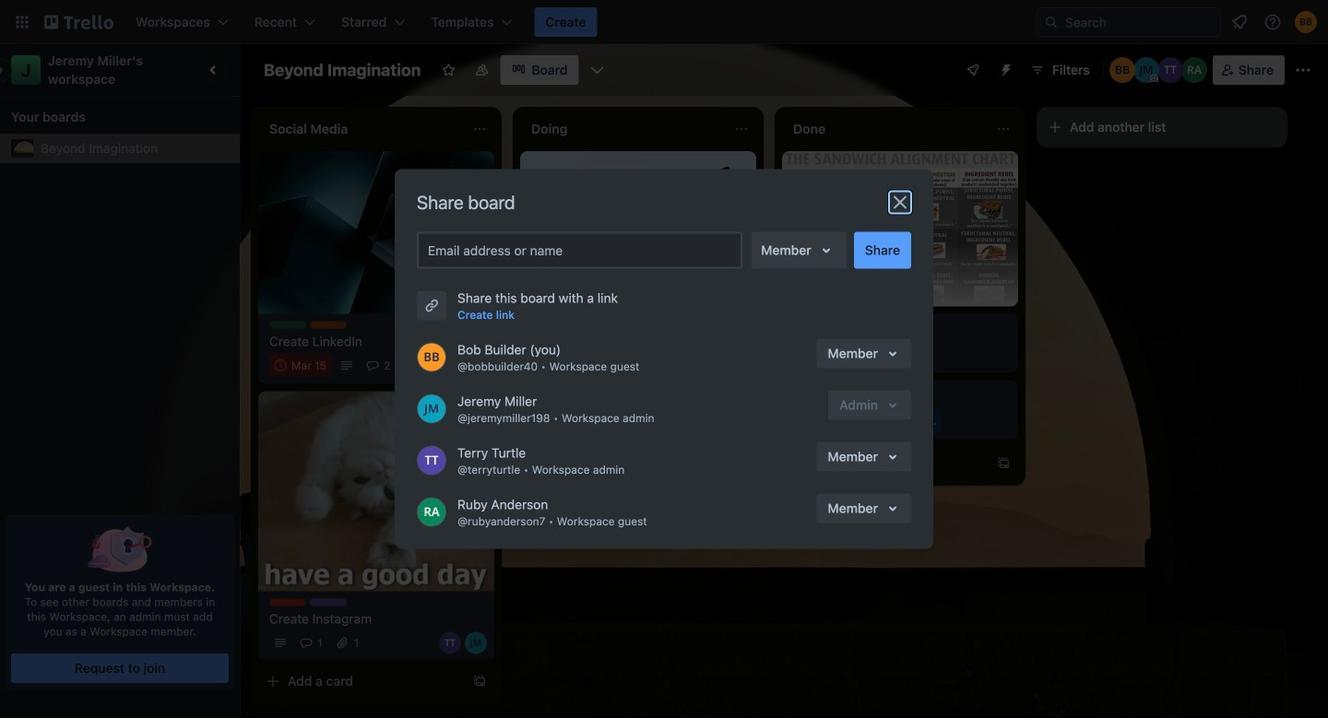 Task type: describe. For each thing, give the bounding box(es) containing it.
0 horizontal spatial jeremy miller (jeremymiller198) image
[[417, 448, 447, 478]]

workspace visible image
[[475, 63, 490, 78]]

Search field
[[1037, 7, 1222, 37]]

color: purple, title: none image
[[310, 599, 347, 607]]

bob builder (bobbuilder40) image
[[1296, 11, 1318, 33]]

search image
[[1045, 15, 1059, 30]]

0 horizontal spatial ruby anderson (rubyanderson7) image
[[417, 551, 447, 581]]

switch to… image
[[13, 13, 31, 31]]

your boards with 1 items element
[[11, 106, 220, 128]]

1 horizontal spatial bob builder (bobbuilder40) image
[[1110, 57, 1136, 83]]

color: red, title: none image
[[269, 599, 306, 607]]

primary element
[[0, 0, 1329, 44]]

1 horizontal spatial jeremy miller (jeremymiller198) image
[[701, 362, 724, 384]]

1 horizontal spatial ruby anderson (rubyanderson7) image
[[727, 362, 749, 384]]

create from template… image
[[997, 457, 1012, 471]]

power ups image
[[966, 63, 981, 78]]

Email address or name text field
[[428, 291, 739, 317]]



Task type: locate. For each thing, give the bounding box(es) containing it.
1 vertical spatial jeremy miller (jeremymiller198) image
[[701, 362, 724, 384]]

automation image
[[992, 55, 1018, 81]]

star or unstar board image
[[442, 63, 456, 78]]

ruby anderson (rubyanderson7) image
[[1182, 57, 1208, 83]]

Board name text field
[[255, 55, 430, 85]]

0 vertical spatial bob builder (bobbuilder40) image
[[1110, 57, 1136, 83]]

0 vertical spatial jeremy miller (jeremymiller198) image
[[1134, 57, 1160, 83]]

ruby anderson (rubyanderson7) image
[[727, 362, 749, 384], [417, 551, 447, 581]]

color: orange, title: none image
[[310, 322, 347, 329]]

1 vertical spatial bob builder (bobbuilder40) image
[[417, 396, 447, 426]]

color: green, title: none image
[[269, 322, 306, 329]]

2 vertical spatial jeremy miller (jeremymiller198) image
[[417, 448, 447, 478]]

customize views image
[[588, 61, 607, 79]]

2 horizontal spatial jeremy miller (jeremymiller198) image
[[1134, 57, 1160, 83]]

0 notifications image
[[1229, 11, 1251, 33]]

jeremy miller (jeremymiller198) image
[[465, 633, 487, 655]]

1 vertical spatial ruby anderson (rubyanderson7) image
[[417, 551, 447, 581]]

None checkbox
[[532, 336, 628, 359]]

color: bold red, title: "thoughts" element
[[532, 407, 569, 414]]

bob builder (bobbuilder40) image
[[1110, 57, 1136, 83], [417, 396, 447, 426]]

None checkbox
[[269, 355, 332, 377]]

jeremy miller (jeremymiller198) image
[[1134, 57, 1160, 83], [701, 362, 724, 384], [417, 448, 447, 478]]

0 horizontal spatial bob builder (bobbuilder40) image
[[417, 396, 447, 426]]

terry turtle (terryturtle) image
[[1158, 57, 1184, 83], [465, 355, 487, 377], [676, 362, 698, 384], [417, 500, 447, 529], [439, 633, 461, 655]]

create from template… image
[[473, 675, 487, 689]]

open information menu image
[[1264, 13, 1283, 31]]

show menu image
[[1295, 61, 1313, 79]]

close image
[[890, 138, 912, 160]]

0 vertical spatial ruby anderson (rubyanderson7) image
[[727, 362, 749, 384]]



Task type: vqa. For each thing, say whether or not it's contained in the screenshot.
Bob Builder (bobbuilder40) Image to the middle
yes



